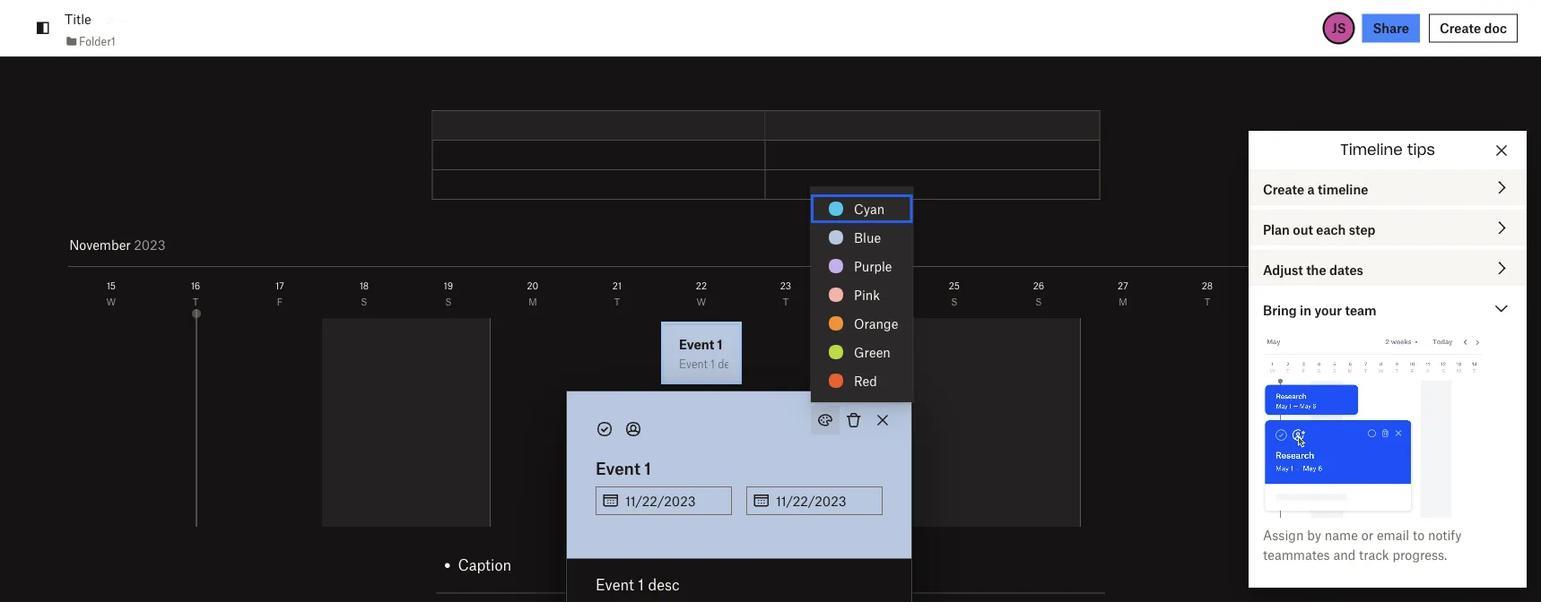 Task type: locate. For each thing, give the bounding box(es) containing it.
f for 24 f
[[867, 296, 873, 308]]

s inside 18 s
[[361, 296, 367, 308]]

doc
[[1484, 20, 1507, 36]]

1 horizontal spatial f
[[867, 296, 873, 308]]

t inside 16 t
[[193, 296, 198, 308]]

3 t from the left
[[783, 296, 789, 308]]

w inside 22 w
[[697, 296, 706, 308]]

orange
[[854, 316, 898, 331]]

adjust the dates link
[[1249, 250, 1527, 286]]

t down "23"
[[783, 296, 789, 308]]

17 f
[[275, 280, 284, 308]]

3 w from the left
[[1287, 296, 1297, 308]]

m inside 20 m
[[529, 296, 537, 308]]

4 s from the left
[[1036, 296, 1042, 308]]

w for 22 w
[[697, 296, 706, 308]]

js button
[[1323, 12, 1355, 44]]

15
[[107, 280, 116, 292]]

pink menu item
[[811, 281, 913, 310]]

2 s from the left
[[445, 296, 452, 308]]

cyan
[[854, 201, 885, 217]]

m for 20 m
[[529, 296, 537, 308]]

the
[[1306, 262, 1326, 278]]

name
[[1325, 528, 1358, 543]]

t inside 21 t
[[614, 296, 620, 308]]

create left 'a'
[[1263, 181, 1305, 197]]

blue menu item
[[811, 223, 913, 252]]

2 2023 from the left
[[134, 237, 165, 253]]

1 for event 1 desc
[[638, 576, 644, 594]]

adjust the dates
[[1263, 262, 1364, 278]]

17
[[275, 280, 284, 292]]

f inside 24 f
[[867, 296, 873, 308]]

create inside popup button
[[1440, 20, 1481, 36]]

caption
[[458, 556, 512, 574]]

None text field
[[776, 488, 882, 515]]

3 2023 from the left
[[138, 237, 170, 253]]

s down '18'
[[361, 296, 367, 308]]

ago
[[1421, 566, 1443, 582]]

27 m
[[1118, 280, 1128, 308]]

w down 22 at the left of page
[[697, 296, 706, 308]]

1 for event 1
[[644, 458, 651, 479]]

t for 23 t
[[783, 296, 789, 308]]

october
[[69, 237, 117, 253]]

0 vertical spatial 1
[[1459, 280, 1462, 292]]

orange menu item
[[811, 310, 913, 338]]

event for event 1 desc
[[596, 576, 634, 594]]

2 m from the left
[[1119, 296, 1127, 308]]

2 event from the top
[[596, 576, 634, 594]]

0 horizontal spatial create
[[1263, 181, 1305, 197]]

None text field
[[625, 488, 731, 515]]

blue
[[854, 230, 881, 245]]

s down 26
[[1036, 296, 1042, 308]]

purple menu item
[[811, 252, 913, 281]]

s down 19
[[445, 296, 452, 308]]

1 t from the left
[[193, 296, 198, 308]]

event for event 1
[[596, 458, 640, 479]]

s inside 26 s
[[1036, 296, 1042, 308]]

t for 21 t
[[614, 296, 620, 308]]

t inside 23 t
[[783, 296, 789, 308]]

s down 25
[[951, 296, 958, 308]]

29 w
[[1286, 280, 1297, 308]]

1 horizontal spatial create
[[1440, 20, 1481, 36]]

1 horizontal spatial m
[[1119, 296, 1127, 308]]

js
[[1332, 20, 1346, 36]]

create inside popup button
[[1263, 181, 1305, 197]]

4 t from the left
[[1204, 296, 1210, 308]]

1 event from the top
[[596, 458, 640, 479]]

october 2023
[[69, 237, 152, 253]]

0 horizontal spatial m
[[529, 296, 537, 308]]

t down 21
[[614, 296, 620, 308]]

updated 10 seconds ago
[[1297, 566, 1443, 582]]

t
[[193, 296, 198, 308], [614, 296, 620, 308], [783, 296, 789, 308], [1204, 296, 1210, 308]]

timeline
[[1318, 181, 1368, 197]]

to
[[1413, 528, 1425, 543]]

create left doc at the top right of page
[[1440, 20, 1481, 36]]

2023 for december 2023
[[1483, 237, 1515, 253]]

0 horizontal spatial f
[[277, 296, 283, 308]]

20
[[527, 280, 539, 292]]

f
[[277, 296, 283, 308], [867, 296, 873, 308], [1458, 296, 1463, 308]]

track
[[1359, 547, 1389, 563]]

1 f
[[1458, 280, 1463, 308]]

1 w from the left
[[106, 296, 116, 308]]

updated
[[1297, 566, 1348, 582]]

menu
[[811, 187, 913, 403]]

september 2023
[[69, 237, 170, 253]]

18 s
[[359, 280, 369, 308]]

3 f from the left
[[1458, 296, 1463, 308]]

tips
[[1407, 143, 1435, 157]]

red
[[854, 373, 877, 389]]

21 t
[[612, 280, 622, 308]]

f down december 2023
[[1458, 296, 1463, 308]]

s for 18 s
[[361, 296, 367, 308]]

teammates
[[1263, 547, 1330, 563]]

f for 17 f
[[277, 296, 283, 308]]

3 s from the left
[[951, 296, 958, 308]]

bring in your team
[[1263, 302, 1377, 318]]

1 vertical spatial create
[[1263, 181, 1305, 197]]

s
[[361, 296, 367, 308], [445, 296, 452, 308], [951, 296, 958, 308], [1036, 296, 1042, 308]]

timeline
[[1341, 143, 1403, 157]]

w down 15 on the top left
[[106, 296, 116, 308]]

m inside 27 m
[[1119, 296, 1127, 308]]

t down 28
[[1204, 296, 1210, 308]]

2023 for october 2023
[[121, 237, 152, 253]]

2023
[[121, 237, 152, 253], [134, 237, 165, 253], [138, 237, 170, 253], [1483, 237, 1515, 253]]

2 horizontal spatial w
[[1287, 296, 1297, 308]]

plan
[[1263, 222, 1290, 237]]

share
[[1373, 20, 1409, 36]]

1 vertical spatial event
[[596, 576, 634, 594]]

green
[[854, 344, 891, 360]]

folder1
[[79, 34, 116, 48]]

adjust the dates button
[[1249, 250, 1527, 286]]

2 f from the left
[[867, 296, 873, 308]]

f inside 17 f
[[277, 296, 283, 308]]

1 m from the left
[[529, 296, 537, 308]]

1 2023 from the left
[[121, 237, 152, 253]]

2 horizontal spatial f
[[1458, 296, 1463, 308]]

1 inside 1 f
[[1459, 280, 1462, 292]]

december 2023
[[1418, 237, 1515, 253]]

1 s from the left
[[361, 296, 367, 308]]

event
[[596, 458, 640, 479], [596, 576, 634, 594]]

timeline tips
[[1341, 143, 1435, 157]]

2 vertical spatial 1
[[638, 576, 644, 594]]

22
[[696, 280, 707, 292]]

f down 24
[[867, 296, 873, 308]]

1 f from the left
[[277, 296, 283, 308]]

1 horizontal spatial w
[[697, 296, 706, 308]]

w inside 29 w
[[1287, 296, 1297, 308]]

w
[[106, 296, 116, 308], [697, 296, 706, 308], [1287, 296, 1297, 308]]

21
[[612, 280, 622, 292]]

23
[[780, 280, 791, 292]]

w for 15 w
[[106, 296, 116, 308]]

4 2023 from the left
[[1483, 237, 1515, 253]]

f down 17 at the top left of the page
[[277, 296, 283, 308]]

19 s
[[444, 280, 453, 308]]

m
[[529, 296, 537, 308], [1119, 296, 1127, 308]]

2 t from the left
[[614, 296, 620, 308]]

s inside 19 s
[[445, 296, 452, 308]]

create
[[1440, 20, 1481, 36], [1263, 181, 1305, 197]]

0 vertical spatial event
[[596, 458, 640, 479]]

2 w from the left
[[697, 296, 706, 308]]

0 vertical spatial create
[[1440, 20, 1481, 36]]

t inside 28 t
[[1204, 296, 1210, 308]]

1 vertical spatial 1
[[644, 458, 651, 479]]

m down 27
[[1119, 296, 1127, 308]]

1
[[1459, 280, 1462, 292], [644, 458, 651, 479], [638, 576, 644, 594]]

share button
[[1362, 14, 1420, 43]]

cyan menu item
[[811, 195, 913, 223]]

each
[[1316, 222, 1346, 237]]

m down 20
[[529, 296, 537, 308]]

t down the "16"
[[193, 296, 198, 308]]

24
[[865, 280, 876, 292]]

w down 29
[[1287, 296, 1297, 308]]

s inside 25 s
[[951, 296, 958, 308]]

27
[[1118, 280, 1128, 292]]

28
[[1202, 280, 1213, 292]]

bring
[[1263, 302, 1297, 318]]

0 horizontal spatial w
[[106, 296, 116, 308]]



Task type: vqa. For each thing, say whether or not it's contained in the screenshot.
thanks
no



Task type: describe. For each thing, give the bounding box(es) containing it.
plan out each step button
[[1249, 210, 1527, 246]]

16
[[191, 280, 200, 292]]

s for 19 s
[[445, 296, 452, 308]]

23 t
[[780, 280, 791, 308]]

20 m
[[527, 280, 539, 308]]

notify
[[1428, 528, 1462, 543]]

title
[[65, 11, 91, 27]]

29
[[1286, 280, 1297, 292]]

26 s
[[1033, 280, 1044, 308]]

plan out each step link
[[1249, 210, 1527, 246]]

w for 29 w
[[1287, 296, 1297, 308]]

bring in your team link
[[1249, 291, 1527, 327]]

bring in your team button
[[1249, 291, 1527, 327]]

folder1 link
[[65, 32, 116, 50]]

create a timeline link
[[1249, 170, 1527, 205]]

out
[[1293, 222, 1313, 237]]

create a timeline button
[[1249, 170, 1527, 205]]

create doc button
[[1429, 14, 1518, 43]]

september
[[69, 237, 135, 253]]

november 2023
[[69, 237, 165, 253]]

your
[[1315, 302, 1342, 318]]

15 w
[[106, 280, 116, 308]]

email
[[1377, 528, 1410, 543]]

22 w
[[696, 280, 707, 308]]

and
[[1334, 547, 1356, 563]]

plan out each step
[[1263, 222, 1376, 237]]

december
[[1418, 237, 1480, 253]]

2023 for november 2023
[[134, 237, 165, 253]]

f for 1 f
[[1458, 296, 1463, 308]]

s for 25 s
[[951, 296, 958, 308]]

create for create a timeline
[[1263, 181, 1305, 197]]

s for 26 s
[[1036, 296, 1042, 308]]

green menu item
[[811, 338, 913, 367]]

create doc
[[1440, 20, 1507, 36]]

t for 16 t
[[193, 296, 198, 308]]

24 f
[[865, 280, 876, 308]]

event 1 desc
[[596, 576, 680, 594]]

pink
[[854, 287, 880, 303]]

25
[[949, 280, 960, 292]]

assign by name or email to notify teammates and track progress.
[[1263, 528, 1462, 563]]

desc
[[648, 576, 680, 594]]

10
[[1352, 566, 1365, 582]]

28 t
[[1202, 280, 1213, 308]]

16 t
[[191, 280, 200, 308]]

progress.
[[1393, 547, 1447, 563]]

19
[[444, 280, 453, 292]]

25 s
[[949, 280, 960, 308]]

in
[[1300, 302, 1312, 318]]

m for 27 m
[[1119, 296, 1127, 308]]

team
[[1345, 302, 1377, 318]]

create a timeline
[[1263, 181, 1368, 197]]

seconds
[[1368, 566, 1417, 582]]

red menu item
[[811, 367, 913, 396]]

menu containing cyan
[[811, 187, 913, 403]]

or
[[1362, 528, 1374, 543]]

by
[[1307, 528, 1321, 543]]

create for create doc
[[1440, 20, 1481, 36]]

purple
[[854, 258, 892, 274]]

event 1
[[596, 458, 651, 479]]

title link
[[65, 9, 91, 29]]

2023 for september 2023
[[138, 237, 170, 253]]

adjust
[[1263, 262, 1303, 278]]

t for 28 t
[[1204, 296, 1210, 308]]

18
[[359, 280, 369, 292]]

assign
[[1263, 528, 1304, 543]]

step
[[1349, 222, 1376, 237]]

a
[[1308, 181, 1315, 197]]

november
[[69, 237, 131, 253]]



